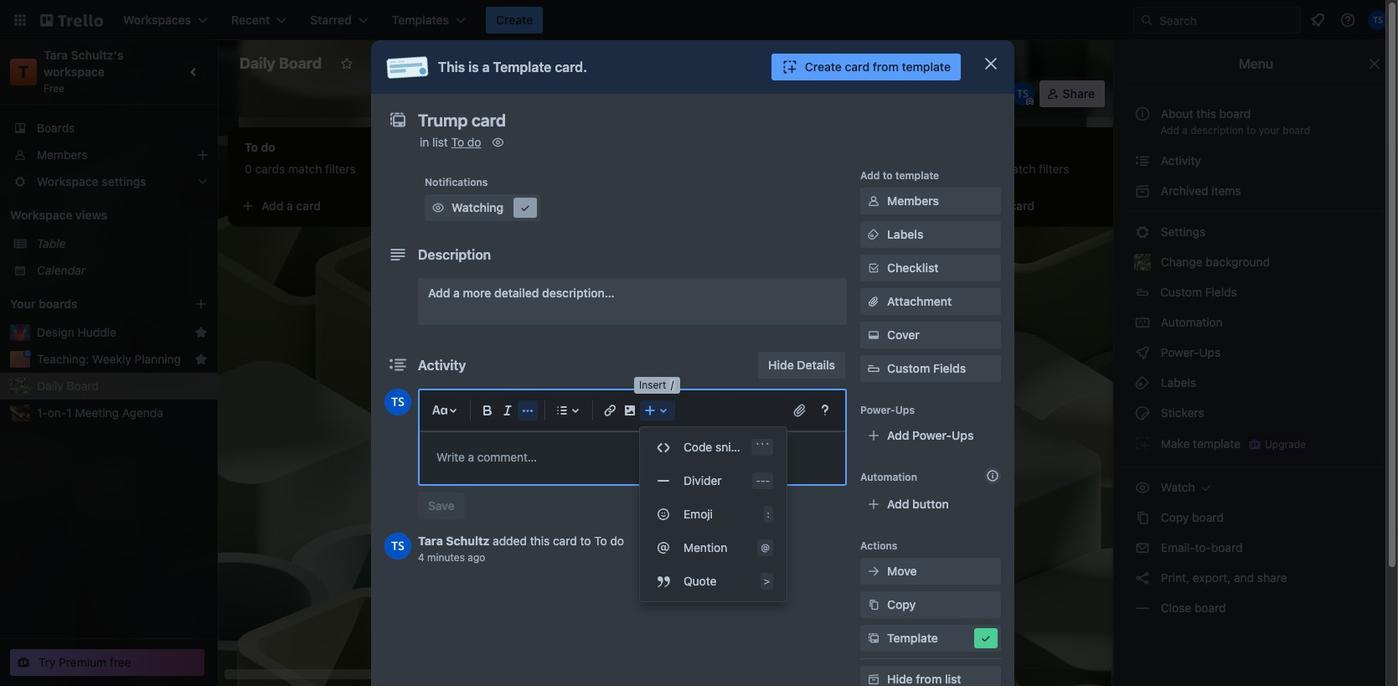 Task type: locate. For each thing, give the bounding box(es) containing it.
daily inside "link"
[[37, 379, 63, 393]]

1 horizontal spatial workspace
[[394, 56, 456, 70]]

hide details link
[[758, 352, 845, 379]]

a inside about this board add a description to your board
[[1182, 124, 1188, 137]]

tara schultz's workspace free
[[44, 48, 126, 95]]

custom fields
[[1160, 285, 1237, 299], [887, 361, 966, 375]]

0 horizontal spatial custom fields button
[[861, 360, 1001, 377]]

copy up email-
[[1161, 510, 1189, 525]]

0 vertical spatial custom fields
[[1160, 285, 1237, 299]]

members down add to template
[[887, 194, 939, 208]]

watching button down notifications
[[425, 194, 540, 221]]

sm image
[[1135, 152, 1151, 169], [1135, 183, 1151, 199], [1135, 224, 1151, 240], [1135, 344, 1151, 361], [1135, 405, 1151, 421], [1135, 479, 1151, 496], [1135, 509, 1151, 526], [978, 630, 995, 647], [866, 671, 882, 686]]

1 horizontal spatial filters
[[563, 162, 594, 176]]

1 horizontal spatial to
[[883, 169, 893, 182]]

watching button
[[533, 80, 625, 107], [425, 194, 540, 221]]

daily board inside "link"
[[37, 379, 99, 393]]

power- up stickers
[[1161, 345, 1199, 359]]

about
[[1161, 106, 1194, 121]]

sm image inside power-ups link
[[1135, 344, 1151, 361]]

```
[[755, 442, 770, 452]]

daily board left star or unstar board icon
[[240, 54, 322, 72]]

0 vertical spatial watching
[[563, 86, 615, 101]]

2 match from the left
[[526, 162, 560, 176]]

create up this is a template card.
[[496, 13, 533, 27]]

1 vertical spatial do
[[610, 534, 624, 548]]

0 horizontal spatial custom fields
[[887, 361, 966, 375]]

custom down change
[[1160, 285, 1202, 299]]

2 horizontal spatial 0 cards match filters
[[959, 162, 1070, 176]]

add button button
[[861, 491, 1001, 518]]

custom fields button down change background link
[[1124, 279, 1388, 306]]

attachment button
[[861, 288, 1001, 315]]

0 vertical spatial this
[[1197, 106, 1217, 121]]

fields down change background
[[1206, 285, 1237, 299]]

make template
[[1158, 436, 1241, 451]]

archived items
[[1158, 183, 1241, 198]]

move link
[[861, 558, 1001, 585]]

sm image inside watch link
[[1199, 479, 1215, 496]]

boards link
[[0, 115, 218, 142]]

tara schultz (taraschultz7) image left 4
[[385, 533, 411, 560]]

1 vertical spatial daily board
[[37, 379, 99, 393]]

card
[[845, 59, 870, 74], [296, 199, 321, 213], [534, 199, 559, 213], [1010, 199, 1035, 213], [553, 534, 577, 548]]

Main content area, start typing to enter text. text field
[[437, 447, 829, 468]]

star or unstar board image
[[340, 57, 354, 70]]

menu containing code snippet
[[640, 431, 787, 598]]

1 horizontal spatial to
[[594, 534, 607, 548]]

details
[[797, 358, 835, 372]]

0 horizontal spatial filters
[[325, 162, 356, 176]]

starred icon image down add board image
[[194, 326, 208, 339]]

0 vertical spatial to
[[1247, 124, 1256, 137]]

this right added
[[530, 534, 550, 548]]

sm image inside copy link
[[866, 597, 882, 613]]

to inside about this board add a description to your board
[[1247, 124, 1256, 137]]

to left mention image on the bottom left of the page
[[594, 534, 607, 548]]

huddle
[[78, 325, 116, 339]]

1 horizontal spatial daily board
[[240, 54, 322, 72]]

this
[[438, 59, 465, 75]]

power- inside button
[[663, 86, 702, 101]]

0 horizontal spatial to
[[451, 135, 464, 149]]

0 horizontal spatial create
[[496, 13, 533, 27]]

primary element
[[0, 0, 1398, 40]]

sm image inside watch link
[[1135, 479, 1151, 496]]

detailed
[[494, 286, 539, 300]]

change
[[1161, 255, 1203, 269]]

1 vertical spatial create
[[805, 59, 842, 74]]

tooltip containing insert
[[634, 377, 681, 394]]

power- right open help dialog icon
[[861, 404, 896, 416]]

customize views image
[[587, 55, 604, 72]]

sm image inside the template button
[[866, 630, 882, 647]]

3 match from the left
[[1002, 162, 1036, 176]]

power-ups button
[[629, 80, 734, 107]]

1 horizontal spatial daily
[[240, 54, 276, 72]]

to right added
[[580, 534, 591, 548]]

archived items link
[[1124, 178, 1388, 204]]

menu inside editor toolbar toolbar
[[640, 431, 787, 598]]

automation down change
[[1158, 315, 1223, 329]]

2 starred icon image from the top
[[194, 353, 208, 366]]

1 starred icon image from the top
[[194, 326, 208, 339]]

sm image inside stickers link
[[1135, 405, 1151, 421]]

0 horizontal spatial 0 cards match filters
[[245, 162, 356, 176]]

members link down add to template
[[861, 188, 1001, 215]]

labels up checklist
[[887, 227, 924, 241]]

tooltip
[[634, 377, 681, 394]]

2 create from template… image from the left
[[905, 199, 918, 213]]

1 horizontal spatial add a card
[[499, 199, 559, 213]]

automation up add button at the bottom right
[[861, 471, 917, 483]]

0 vertical spatial tara
[[44, 48, 68, 62]]

watching for topmost watching button
[[563, 86, 615, 101]]

0 vertical spatial create
[[496, 13, 533, 27]]

to-
[[1195, 540, 1211, 555]]

0 vertical spatial fields
[[1206, 285, 1237, 299]]

2 vertical spatial to
[[580, 534, 591, 548]]

power-ups
[[663, 86, 724, 101], [1158, 345, 1224, 359], [861, 404, 915, 416]]

1 vertical spatial custom fields button
[[861, 360, 1001, 377]]

0 vertical spatial do
[[467, 135, 481, 149]]

t link
[[10, 59, 37, 85]]

to inside "tara schultz added this card to to do 4 minutes ago"
[[580, 534, 591, 548]]

board inside text box
[[279, 54, 322, 72]]

ups up the add button button
[[952, 428, 974, 442]]

members link down boards
[[0, 142, 218, 168]]

1 create from template… image from the left
[[429, 199, 442, 213]]

1 horizontal spatial custom
[[1160, 285, 1202, 299]]

sm image for activity
[[1135, 152, 1151, 169]]

0 horizontal spatial add a card
[[261, 199, 321, 213]]

1 horizontal spatial add a card button
[[473, 193, 660, 220]]

0 horizontal spatial workspace
[[10, 208, 73, 222]]

in
[[420, 135, 429, 149]]

starred icon image right planning
[[194, 353, 208, 366]]

0 horizontal spatial daily
[[37, 379, 63, 393]]

0 vertical spatial to
[[451, 135, 464, 149]]

labels link up the checklist "link"
[[861, 221, 1001, 248]]

watching down notifications
[[452, 200, 504, 215]]

template down copy link
[[887, 631, 938, 645]]

board left customize views icon at the left top of the page
[[536, 56, 569, 70]]

agenda
[[122, 406, 163, 420]]

tara inside tara schultz's workspace free
[[44, 48, 68, 62]]

board left star or unstar board icon
[[279, 54, 322, 72]]

sm image inside the template button
[[978, 630, 995, 647]]

filters
[[863, 86, 898, 101]]

create from template… image down notifications
[[429, 199, 442, 213]]

to left your
[[1247, 124, 1256, 137]]

match
[[288, 162, 322, 176], [526, 162, 560, 176], [1002, 162, 1036, 176]]

1 vertical spatial this
[[530, 534, 550, 548]]

power-ups link
[[1124, 339, 1388, 366]]

1 vertical spatial automation
[[1158, 315, 1223, 329]]

sm image inside activity link
[[1135, 152, 1151, 169]]

0 horizontal spatial activity
[[418, 358, 466, 373]]

daily board
[[240, 54, 322, 72], [37, 379, 99, 393]]

board inside "link"
[[67, 379, 99, 393]]

1 horizontal spatial automation
[[861, 471, 917, 483]]

0 vertical spatial members
[[37, 147, 88, 162]]

quote
[[684, 574, 717, 588]]

starred icon image for design huddle
[[194, 326, 208, 339]]

custom fields for menu
[[1160, 285, 1237, 299]]

0 horizontal spatial custom
[[887, 361, 930, 375]]

boards
[[37, 121, 75, 135]]

1
[[67, 406, 72, 420]]

0 vertical spatial daily
[[240, 54, 276, 72]]

2 horizontal spatial to
[[1247, 124, 1256, 137]]

3 cards from the left
[[969, 162, 999, 176]]

board down "export,"
[[1195, 601, 1226, 615]]

1 vertical spatial daily
[[37, 379, 63, 393]]

premium
[[59, 655, 107, 669]]

:
[[767, 509, 770, 519]]

1 horizontal spatial fields
[[1206, 285, 1237, 299]]

custom fields down cover link at the right
[[887, 361, 966, 375]]

daily board up "1"
[[37, 379, 99, 393]]

power-ups up add power-ups
[[861, 404, 915, 416]]

to right list
[[451, 135, 464, 149]]

Board name text field
[[231, 50, 330, 77]]

1 vertical spatial template
[[887, 631, 938, 645]]

2 horizontal spatial automation
[[1158, 315, 1223, 329]]

share button
[[1040, 80, 1105, 107]]

workspace up table
[[10, 208, 73, 222]]

0 horizontal spatial to
[[580, 534, 591, 548]]

3 filters from the left
[[1039, 162, 1070, 176]]

activity up text styles image
[[418, 358, 466, 373]]

and
[[1234, 571, 1254, 585]]

text styles image
[[430, 401, 450, 421]]

custom down cover
[[887, 361, 930, 375]]

tara schultz (taraschultz7) image right the open information menu image
[[1368, 10, 1388, 30]]

this inside about this board add a description to your board
[[1197, 106, 1217, 121]]

workspace
[[394, 56, 456, 70], [10, 208, 73, 222]]

activity
[[1158, 153, 1201, 168], [418, 358, 466, 373]]

checklist link
[[861, 255, 1001, 282]]

custom fields down change background
[[1160, 285, 1237, 299]]

2 add a card button from the left
[[473, 193, 660, 220]]

cards for second add a card button
[[493, 162, 523, 176]]

create inside button
[[805, 59, 842, 74]]

list
[[432, 135, 448, 149]]

sm image inside email-to-board link
[[1135, 540, 1151, 556]]

ago
[[468, 551, 485, 564]]

in list to do
[[420, 135, 481, 149]]

all
[[979, 86, 992, 101]]

0 horizontal spatial do
[[467, 135, 481, 149]]

board inside copy board link
[[1192, 510, 1224, 525]]

create from template… image
[[429, 199, 442, 213], [905, 199, 918, 213]]

1 horizontal spatial cards
[[493, 162, 523, 176]]

0 horizontal spatial create from template… image
[[429, 199, 442, 213]]

1 vertical spatial labels
[[1158, 375, 1197, 390]]

1 horizontal spatial match
[[526, 162, 560, 176]]

custom fields for add to template
[[887, 361, 966, 375]]

do left mention image on the bottom left of the page
[[610, 534, 624, 548]]

labels up stickers
[[1158, 375, 1197, 390]]

sm image
[[737, 80, 761, 104], [490, 134, 507, 151], [866, 193, 882, 209], [430, 199, 447, 216], [517, 199, 534, 216], [866, 226, 882, 243], [866, 260, 882, 277], [1135, 314, 1151, 331], [866, 327, 882, 344], [1135, 375, 1151, 391], [1135, 435, 1151, 452], [1199, 479, 1215, 496], [1135, 540, 1151, 556], [866, 563, 882, 580], [1135, 570, 1151, 587], [866, 597, 882, 613], [1135, 600, 1151, 617], [866, 630, 882, 647]]

Search field
[[1154, 8, 1300, 33]]

0 vertical spatial labels
[[887, 227, 924, 241]]

starred icon image
[[194, 326, 208, 339], [194, 353, 208, 366]]

sm image for stickers
[[1135, 405, 1151, 421]]

do right list
[[467, 135, 481, 149]]

insert
[[639, 379, 666, 392]]

sm image inside the automation button
[[737, 80, 761, 104]]

automation inside button
[[761, 86, 825, 101]]

your
[[10, 297, 36, 311]]

attach and insert link image
[[792, 402, 809, 419]]

0 notifications image
[[1308, 10, 1328, 30]]

save button
[[418, 493, 465, 519]]

try premium free button
[[10, 649, 204, 676]]

fields for add to template
[[933, 361, 966, 375]]

automation down create card from template button
[[761, 86, 825, 101]]

divider
[[684, 473, 722, 488]]

about this board add a description to your board
[[1161, 106, 1310, 137]]

tara for schultz
[[418, 534, 443, 548]]

None text field
[[410, 106, 963, 136]]

copy
[[1161, 510, 1189, 525], [887, 597, 916, 612]]

power-ups up stickers
[[1158, 345, 1224, 359]]

this up "description"
[[1197, 106, 1217, 121]]

2 horizontal spatial add a card
[[975, 199, 1035, 213]]

add inside about this board add a description to your board
[[1161, 124, 1180, 137]]

1 horizontal spatial 0 cards match filters
[[483, 162, 594, 176]]

labels link up stickers link
[[1124, 370, 1388, 396]]

2 horizontal spatial add a card button
[[948, 193, 1136, 220]]

board up to-
[[1192, 510, 1224, 525]]

custom fields button for add to template
[[861, 360, 1001, 377]]

board up "1"
[[67, 379, 99, 393]]

1 horizontal spatial members link
[[861, 188, 1001, 215]]

1 vertical spatial watching
[[452, 200, 504, 215]]

do
[[467, 135, 481, 149], [610, 534, 624, 548]]

this inside "tara schultz added this card to to do 4 minutes ago"
[[530, 534, 550, 548]]

members link
[[0, 142, 218, 168], [861, 188, 1001, 215]]

0 vertical spatial labels link
[[861, 221, 1001, 248]]

0 horizontal spatial power-ups
[[663, 86, 724, 101]]

power- down the 'primary' element
[[663, 86, 702, 101]]

tara schultz (taraschultz7) image left text styles image
[[385, 389, 411, 416]]

editor toolbar toolbar
[[426, 397, 839, 602]]

add a card
[[261, 199, 321, 213], [499, 199, 559, 213], [975, 199, 1035, 213]]

sm image inside print, export, and share link
[[1135, 570, 1151, 587]]

2 0 cards match filters from the left
[[483, 162, 594, 176]]

members down boards
[[37, 147, 88, 162]]

watching
[[563, 86, 615, 101], [452, 200, 504, 215]]

1 vertical spatial to
[[883, 169, 893, 182]]

sm image inside settings link
[[1135, 224, 1151, 240]]

change background
[[1158, 255, 1270, 269]]

copy for copy board
[[1161, 510, 1189, 525]]

1-on-1 meeting agenda
[[37, 406, 163, 420]]

create inside 'button'
[[496, 13, 533, 27]]

0 vertical spatial automation
[[761, 86, 825, 101]]

tara up workspace at the left of page
[[44, 48, 68, 62]]

0 horizontal spatial automation
[[761, 86, 825, 101]]

1 horizontal spatial power-ups
[[861, 404, 915, 416]]

0 horizontal spatial cards
[[255, 162, 285, 176]]

workspace inside button
[[394, 56, 456, 70]]

to down filters
[[883, 169, 893, 182]]

copy link
[[861, 592, 1001, 618]]

match for 3rd add a card button
[[1002, 162, 1036, 176]]

1 horizontal spatial board
[[279, 54, 322, 72]]

0 vertical spatial starred icon image
[[194, 326, 208, 339]]

2 horizontal spatial cards
[[969, 162, 999, 176]]

tara schultz (taraschultz7) image
[[1368, 10, 1388, 30], [385, 389, 411, 416], [385, 533, 411, 560]]

t
[[18, 62, 29, 81]]

activity up archived
[[1158, 153, 1201, 168]]

1 vertical spatial members link
[[861, 188, 1001, 215]]

ups left the automation button
[[702, 86, 724, 101]]

copy down move
[[887, 597, 916, 612]]

sm image for archived items
[[1135, 183, 1151, 199]]

sm image inside copy board link
[[1135, 509, 1151, 526]]

add to template
[[861, 169, 939, 182]]

email-
[[1161, 540, 1195, 555]]

fields down cover link at the right
[[933, 361, 966, 375]]

design huddle button
[[37, 324, 188, 341]]

match for second add a card button
[[526, 162, 560, 176]]

make
[[1161, 436, 1190, 451]]

0 vertical spatial copy
[[1161, 510, 1189, 525]]

2 add a card from the left
[[499, 199, 559, 213]]

power-
[[663, 86, 702, 101], [1161, 345, 1199, 359], [861, 404, 896, 416], [913, 428, 952, 442]]

menu
[[640, 431, 787, 598]]

1 horizontal spatial copy
[[1161, 510, 1189, 525]]

1 add a card button from the left
[[235, 193, 422, 220]]

change background link
[[1124, 249, 1388, 276]]

create from template… image down add to template
[[905, 199, 918, 213]]

0 vertical spatial custom fields button
[[1124, 279, 1388, 306]]

tara inside "tara schultz added this card to to do 4 minutes ago"
[[418, 534, 443, 548]]

0 horizontal spatial this
[[530, 534, 550, 548]]

1 horizontal spatial create
[[805, 59, 842, 74]]

0 horizontal spatial watching
[[452, 200, 504, 215]]

0 vertical spatial template
[[493, 59, 552, 75]]

1 vertical spatial custom
[[887, 361, 930, 375]]

sm image inside archived items link
[[1135, 183, 1151, 199]]

1 vertical spatial copy
[[887, 597, 916, 612]]

3 add a card from the left
[[975, 199, 1035, 213]]

power-ups down the 'primary' element
[[663, 86, 724, 101]]

tara schultz (taraschultz7) image inside the 'primary' element
[[1368, 10, 1388, 30]]

template down create 'button'
[[493, 59, 552, 75]]

create up the automation button
[[805, 59, 842, 74]]

workspace left is
[[394, 56, 456, 70]]

workspace visible
[[394, 56, 494, 70]]

sm image inside automation 'link'
[[1135, 314, 1151, 331]]

board up "print, export, and share"
[[1211, 540, 1243, 555]]

ups down automation 'link'
[[1199, 345, 1221, 359]]

0 horizontal spatial labels
[[887, 227, 924, 241]]

card.
[[555, 59, 587, 75]]

cards
[[255, 162, 285, 176], [493, 162, 523, 176], [969, 162, 999, 176]]

custom fields button down cover link at the right
[[861, 360, 1001, 377]]

2 filters from the left
[[563, 162, 594, 176]]

2 vertical spatial automation
[[861, 471, 917, 483]]

1 cards from the left
[[255, 162, 285, 176]]

watching down customize views icon at the left top of the page
[[563, 86, 615, 101]]

1 horizontal spatial custom fields button
[[1124, 279, 1388, 306]]

tara schultz (taraschultz7) image
[[1011, 82, 1035, 106]]

1 horizontal spatial watching
[[563, 86, 615, 101]]

items
[[1212, 183, 1241, 198]]

2 vertical spatial power-ups
[[861, 404, 915, 416]]

2 cards from the left
[[493, 162, 523, 176]]

description
[[418, 247, 491, 262]]

board up "description"
[[1220, 106, 1251, 121]]

tara up 4
[[418, 534, 443, 548]]

workspace for workspace views
[[10, 208, 73, 222]]

more
[[463, 286, 491, 300]]

automation inside 'link'
[[1158, 315, 1223, 329]]

1 horizontal spatial do
[[610, 534, 624, 548]]

divider image
[[654, 471, 674, 491]]

labels link
[[861, 221, 1001, 248], [1124, 370, 1388, 396]]

added
[[493, 534, 527, 548]]

3 0 cards match filters from the left
[[959, 162, 1070, 176]]

power- up button
[[913, 428, 952, 442]]

1 vertical spatial to
[[594, 534, 607, 548]]

1 vertical spatial power-ups
[[1158, 345, 1224, 359]]

table link
[[37, 235, 208, 252]]

1 vertical spatial custom fields
[[887, 361, 966, 375]]

watching button down card.
[[533, 80, 625, 107]]

4 minutes ago link
[[418, 551, 485, 564]]

lists image
[[552, 401, 572, 421]]

2 horizontal spatial match
[[1002, 162, 1036, 176]]

1 horizontal spatial activity
[[1158, 153, 1201, 168]]

export,
[[1193, 571, 1231, 585]]



Task type: vqa. For each thing, say whether or not it's contained in the screenshot.
How
no



Task type: describe. For each thing, give the bounding box(es) containing it.
workspace for workspace visible
[[394, 56, 456, 70]]

/
[[671, 379, 674, 392]]

template inside button
[[887, 631, 938, 645]]

your boards with 4 items element
[[10, 294, 169, 314]]

1 add a card from the left
[[261, 199, 321, 213]]

print, export, and share link
[[1124, 565, 1388, 592]]

archived
[[1161, 183, 1209, 198]]

---
[[756, 475, 770, 486]]

schultz
[[446, 534, 490, 548]]

board inside email-to-board link
[[1211, 540, 1243, 555]]

1 - from the left
[[756, 475, 761, 486]]

boards
[[39, 297, 78, 311]]

open help dialog image
[[815, 401, 835, 421]]

mention
[[684, 540, 728, 555]]

close
[[1161, 601, 1192, 615]]

close board
[[1158, 601, 1226, 615]]

create button
[[486, 7, 543, 34]]

calendar link
[[37, 262, 208, 279]]

quote image
[[654, 571, 674, 592]]

upgrade
[[1265, 438, 1306, 451]]

copy board
[[1158, 510, 1224, 525]]

meeting
[[75, 406, 119, 420]]

0 horizontal spatial members link
[[0, 142, 218, 168]]

hide details
[[768, 358, 835, 372]]

your boards
[[10, 297, 78, 311]]

description
[[1191, 124, 1244, 137]]

3 add a card button from the left
[[948, 193, 1136, 220]]

0 horizontal spatial members
[[37, 147, 88, 162]]

watching for watching button to the bottom
[[452, 200, 504, 215]]

print, export, and share
[[1158, 571, 1288, 585]]

1 horizontal spatial labels
[[1158, 375, 1197, 390]]

1-on-1 meeting agenda link
[[37, 405, 208, 421]]

try premium free
[[39, 655, 131, 669]]

teaching: weekly planning button
[[37, 351, 188, 368]]

@
[[761, 542, 770, 553]]

2 vertical spatial tara schultz (taraschultz7) image
[[385, 533, 411, 560]]

1 vertical spatial watching button
[[425, 194, 540, 221]]

move
[[887, 564, 917, 578]]

to do link
[[451, 135, 481, 149]]

daily board link
[[37, 378, 208, 395]]

card inside "tara schultz added this card to to do 4 minutes ago"
[[553, 534, 577, 548]]

close board link
[[1124, 595, 1388, 622]]

stickers
[[1158, 406, 1205, 420]]

>
[[764, 576, 770, 587]]

sm image for settings
[[1135, 224, 1151, 240]]

weekly
[[92, 352, 131, 366]]

from
[[873, 59, 899, 74]]

1 vertical spatial labels link
[[1124, 370, 1388, 396]]

close dialog image
[[981, 54, 1001, 74]]

cover link
[[861, 322, 1001, 349]]

bold ⌘b image
[[478, 401, 498, 421]]

3 - from the left
[[765, 475, 770, 486]]

fields for menu
[[1206, 285, 1237, 299]]

add board image
[[194, 297, 208, 311]]

watch
[[1158, 480, 1199, 494]]

cards for 3rd add a card button
[[969, 162, 999, 176]]

this is a template card.
[[438, 59, 587, 75]]

save
[[428, 499, 455, 513]]

print,
[[1161, 571, 1190, 585]]

more formatting image
[[518, 401, 538, 421]]

1 horizontal spatial members
[[887, 194, 939, 208]]

settings
[[1158, 225, 1206, 239]]

template inside button
[[902, 59, 951, 74]]

2 horizontal spatial power-ups
[[1158, 345, 1224, 359]]

planning
[[135, 352, 181, 366]]

stickers link
[[1124, 400, 1388, 426]]

add a more detailed description… link
[[418, 278, 847, 325]]

automation button
[[737, 80, 835, 107]]

minutes
[[427, 551, 465, 564]]

custom for add to template
[[887, 361, 930, 375]]

schultz's
[[71, 48, 123, 62]]

button
[[913, 497, 949, 511]]

sm image for watch
[[1135, 479, 1151, 496]]

0 horizontal spatial labels link
[[861, 221, 1001, 248]]

design huddle
[[37, 325, 116, 339]]

1 vertical spatial tara schultz (taraschultz7) image
[[385, 389, 411, 416]]

copy board link
[[1124, 504, 1388, 531]]

to inside "tara schultz added this card to to do 4 minutes ago"
[[594, 534, 607, 548]]

1 match from the left
[[288, 162, 322, 176]]

emoji image
[[654, 504, 674, 525]]

code
[[684, 440, 712, 454]]

add power-ups
[[887, 428, 974, 442]]

tara schultz added this card to to do 4 minutes ago
[[418, 534, 624, 564]]

2 horizontal spatial board
[[536, 56, 569, 70]]

sm image inside close board link
[[1135, 600, 1151, 617]]

share
[[1258, 571, 1288, 585]]

0 horizontal spatial template
[[493, 59, 552, 75]]

visible
[[459, 56, 494, 70]]

mention image
[[654, 538, 674, 558]]

create card from template
[[805, 59, 951, 74]]

1 vertical spatial template
[[896, 169, 939, 182]]

code snippet image
[[654, 437, 674, 457]]

board right your
[[1283, 124, 1310, 137]]

image image
[[620, 401, 640, 421]]

create for create card from template
[[805, 59, 842, 74]]

template button
[[861, 625, 1001, 652]]

sm image inside cover link
[[866, 327, 882, 344]]

free
[[110, 655, 131, 669]]

search image
[[1140, 13, 1154, 27]]

ups inside button
[[702, 86, 724, 101]]

create for create
[[496, 13, 533, 27]]

2 vertical spatial template
[[1193, 436, 1241, 451]]

checklist
[[887, 261, 939, 275]]

sm image inside move link
[[866, 563, 882, 580]]

custom for menu
[[1160, 285, 1202, 299]]

italic ⌘i image
[[498, 401, 518, 421]]

link image
[[600, 401, 620, 421]]

do inside "tara schultz added this card to to do 4 minutes ago"
[[610, 534, 624, 548]]

daily board inside text box
[[240, 54, 322, 72]]

copy for copy
[[887, 597, 916, 612]]

your
[[1259, 124, 1280, 137]]

snippet
[[716, 440, 756, 454]]

custom fields button for menu
[[1124, 279, 1388, 306]]

automation link
[[1124, 309, 1388, 336]]

menu
[[1239, 56, 1274, 71]]

open information menu image
[[1340, 12, 1357, 28]]

actions
[[861, 540, 898, 552]]

add button
[[887, 497, 949, 511]]

table
[[37, 236, 66, 251]]

power-ups inside button
[[663, 86, 724, 101]]

notifications
[[425, 176, 488, 189]]

starred icon image for teaching: weekly planning
[[194, 353, 208, 366]]

watch link
[[1124, 474, 1388, 501]]

1-
[[37, 406, 48, 420]]

0 vertical spatial watching button
[[533, 80, 625, 107]]

1 filters from the left
[[325, 162, 356, 176]]

1 0 cards match filters from the left
[[245, 162, 356, 176]]

2 - from the left
[[761, 475, 765, 486]]

sm image for copy board
[[1135, 509, 1151, 526]]

1 vertical spatial activity
[[418, 358, 466, 373]]

ups up add power-ups
[[896, 404, 915, 416]]

tara for schultz's
[[44, 48, 68, 62]]

board inside close board link
[[1195, 601, 1226, 615]]

sm image for power-ups
[[1135, 344, 1151, 361]]

activity link
[[1124, 147, 1388, 174]]

workspace visible button
[[364, 50, 504, 77]]

insert /
[[639, 379, 674, 392]]

daily inside text box
[[240, 54, 276, 72]]

sm image inside the checklist "link"
[[866, 260, 882, 277]]

cover
[[887, 328, 920, 342]]

is
[[469, 59, 479, 75]]

clear
[[947, 86, 976, 101]]

code snippet ```
[[684, 440, 770, 454]]

4
[[418, 551, 425, 564]]

share
[[1063, 86, 1095, 101]]

on-
[[48, 406, 67, 420]]



